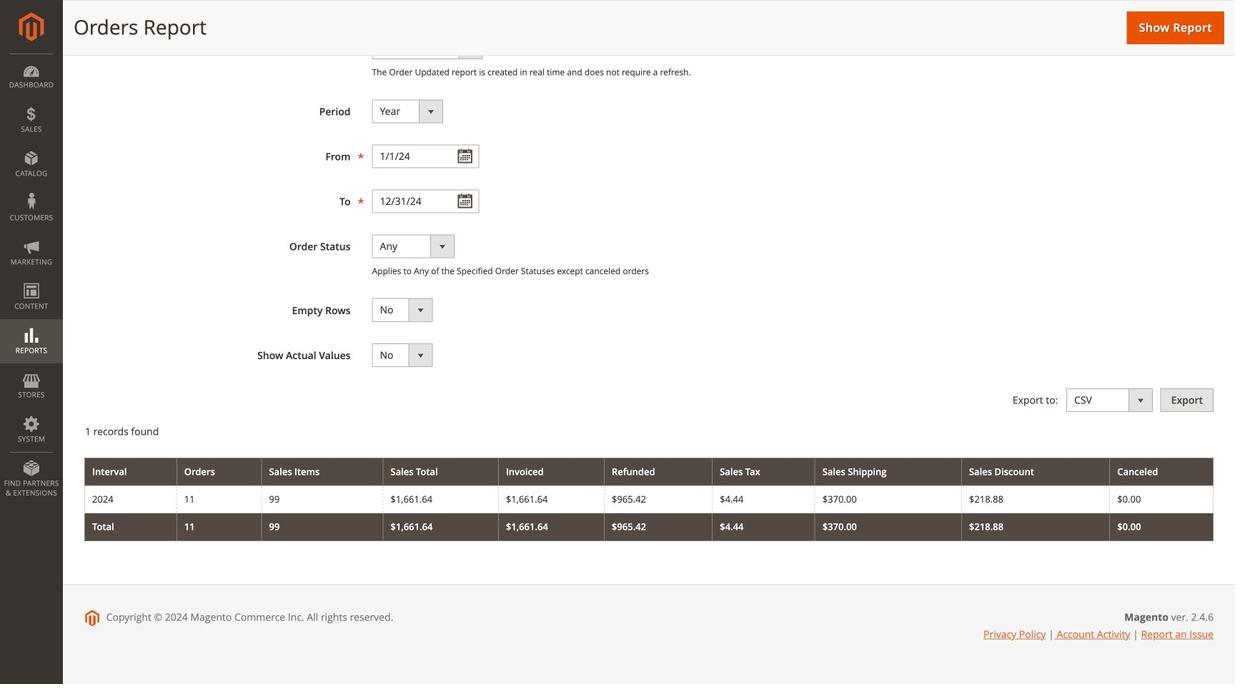 Task type: locate. For each thing, give the bounding box(es) containing it.
None text field
[[372, 145, 479, 168], [372, 190, 479, 213], [372, 145, 479, 168], [372, 190, 479, 213]]

menu bar
[[0, 54, 63, 506]]



Task type: describe. For each thing, give the bounding box(es) containing it.
magento admin panel image
[[19, 12, 44, 41]]



Task type: vqa. For each thing, say whether or not it's contained in the screenshot.
text field
yes



